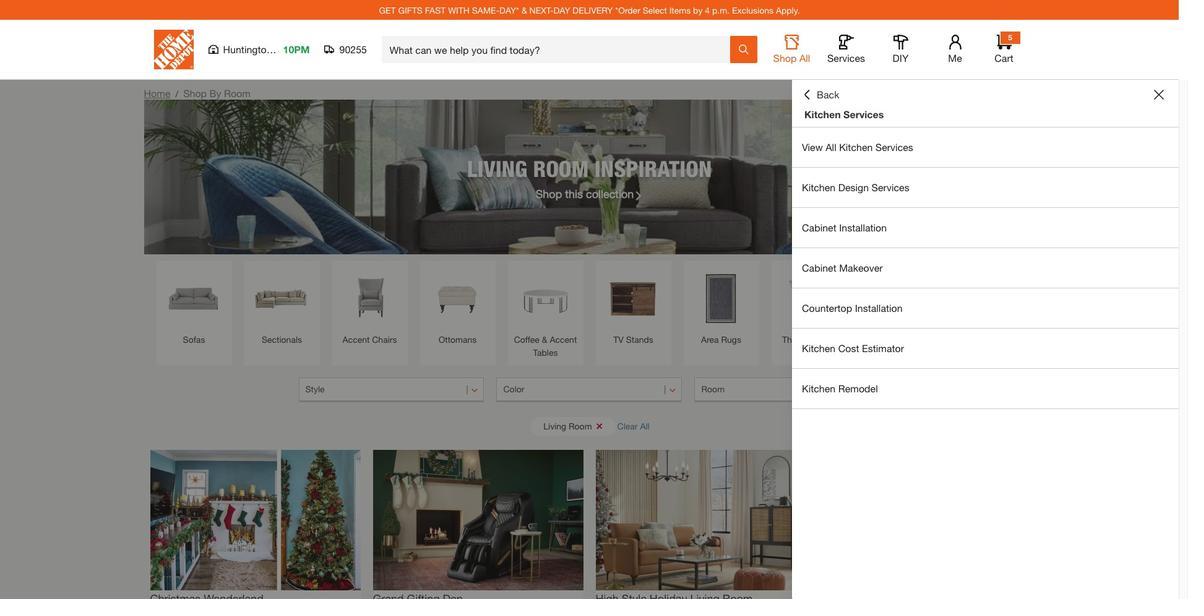 Task type: vqa. For each thing, say whether or not it's contained in the screenshot.
Accent Chairs link
yes



Task type: locate. For each thing, give the bounding box(es) containing it.
me button
[[936, 35, 976, 64]]

diy
[[893, 52, 909, 64]]

&
[[522, 5, 527, 15], [542, 334, 548, 345]]

tv stands image
[[602, 267, 665, 330]]

shop
[[774, 52, 797, 64], [183, 87, 207, 99], [536, 187, 562, 200]]

2 horizontal spatial stretchy image image
[[596, 450, 807, 591]]

living room
[[544, 421, 592, 431]]

1 vertical spatial &
[[542, 334, 548, 345]]

kitchen down back button
[[805, 108, 841, 120]]

0 horizontal spatial throw
[[783, 334, 807, 345]]

kitchen left cost
[[803, 342, 836, 354]]

all for clear
[[641, 421, 650, 431]]

1 cabinet from the top
[[803, 222, 837, 233]]

1 horizontal spatial all
[[800, 52, 811, 64]]

throw left pillows on the bottom of the page
[[783, 334, 807, 345]]

throw
[[783, 334, 807, 345], [868, 334, 892, 345]]

collection
[[586, 187, 634, 200]]

2 vertical spatial all
[[641, 421, 650, 431]]

room down "area"
[[702, 384, 725, 394]]

area rugs
[[702, 334, 742, 345]]

all for shop
[[800, 52, 811, 64]]

installation up the throw blankets
[[856, 302, 903, 314]]

cabinet makeover link
[[793, 248, 1180, 288]]

kitchen for remodel
[[803, 383, 836, 394]]

1 horizontal spatial living
[[544, 421, 567, 431]]

shop all
[[774, 52, 811, 64]]

cart 5
[[995, 33, 1014, 64]]

kitchen down kitchen services
[[840, 141, 873, 153]]

throw pillows
[[783, 334, 837, 345]]

shop for shop all
[[774, 52, 797, 64]]

throw blankets image
[[866, 267, 929, 330]]

0 horizontal spatial living
[[467, 155, 528, 182]]

cabinet for cabinet installation
[[803, 222, 837, 233]]

1 horizontal spatial &
[[542, 334, 548, 345]]

sectionals
[[262, 334, 302, 345]]

2 cabinet from the top
[[803, 262, 837, 274]]

shop inside button
[[774, 52, 797, 64]]

2 vertical spatial shop
[[536, 187, 562, 200]]

cabinet for cabinet makeover
[[803, 262, 837, 274]]

2 throw from the left
[[868, 334, 892, 345]]

0 vertical spatial shop
[[774, 52, 797, 64]]

cabinet up countertop
[[803, 262, 837, 274]]

0 vertical spatial installation
[[840, 222, 888, 233]]

0 horizontal spatial stretchy image image
[[150, 450, 361, 591]]

all up back button
[[800, 52, 811, 64]]

same-
[[472, 5, 500, 15]]

installation for countertop installation
[[856, 302, 903, 314]]

0 horizontal spatial shop
[[183, 87, 207, 99]]

kitchen remodel link
[[793, 369, 1180, 409]]

all
[[800, 52, 811, 64], [826, 141, 837, 153], [641, 421, 650, 431]]

room button
[[695, 378, 881, 403]]

1 accent from the left
[[343, 334, 370, 345]]

clear all button
[[618, 415, 650, 438]]

menu
[[793, 128, 1180, 409]]

rugs
[[722, 334, 742, 345]]

0 vertical spatial living
[[467, 155, 528, 182]]

4
[[706, 5, 710, 15]]

services up back
[[828, 52, 866, 64]]

installation for cabinet installation
[[840, 222, 888, 233]]

2 horizontal spatial all
[[826, 141, 837, 153]]

kitchen left remodel at the bottom of page
[[803, 383, 836, 394]]

all for view
[[826, 141, 837, 153]]

services inside "link"
[[876, 141, 914, 153]]

all right view
[[826, 141, 837, 153]]

get gifts fast with same-day* & next-day delivery *order select items by 4 p.m. exclusions apply.
[[379, 5, 800, 15]]

style button
[[299, 378, 485, 403]]

1 vertical spatial installation
[[856, 302, 903, 314]]

1 horizontal spatial throw
[[868, 334, 892, 345]]

0 vertical spatial all
[[800, 52, 811, 64]]

huntington
[[223, 43, 272, 55]]

the home depot logo image
[[154, 30, 194, 69]]

accent up tables
[[550, 334, 577, 345]]

apply.
[[776, 5, 800, 15]]

shop right "/"
[[183, 87, 207, 99]]

services right design
[[872, 181, 910, 193]]

services up the kitchen design services on the top of page
[[876, 141, 914, 153]]

shop down apply.
[[774, 52, 797, 64]]

p.m.
[[713, 5, 730, 15]]

blankets
[[894, 334, 928, 345]]

ottomans image
[[426, 267, 490, 330]]

room
[[224, 87, 251, 99], [533, 155, 589, 182], [702, 384, 725, 394], [569, 421, 592, 431]]

2 accent from the left
[[550, 334, 577, 345]]

installation
[[840, 222, 888, 233], [856, 302, 903, 314]]

accent
[[343, 334, 370, 345], [550, 334, 577, 345]]

1 horizontal spatial accent
[[550, 334, 577, 345]]

& inside coffee & accent tables
[[542, 334, 548, 345]]

countertop
[[803, 302, 853, 314]]

90255
[[340, 43, 367, 55]]

throw pillows image
[[778, 267, 841, 330]]

& right day*
[[522, 5, 527, 15]]

next-
[[530, 5, 554, 15]]

throw for throw blankets
[[868, 334, 892, 345]]

all inside "link"
[[826, 141, 837, 153]]

room down color button
[[569, 421, 592, 431]]

throw left blankets
[[868, 334, 892, 345]]

living inside button
[[544, 421, 567, 431]]

this
[[566, 187, 583, 200]]

1 vertical spatial all
[[826, 141, 837, 153]]

cabinet makeover
[[803, 262, 883, 274]]

kitchen inside "link"
[[840, 141, 873, 153]]

accent chairs link
[[338, 267, 402, 346]]

0 vertical spatial cabinet
[[803, 222, 837, 233]]

services button
[[827, 35, 867, 64]]

cabinet up cabinet makeover
[[803, 222, 837, 233]]

0 vertical spatial &
[[522, 5, 527, 15]]

1 vertical spatial living
[[544, 421, 567, 431]]

0 horizontal spatial accent
[[343, 334, 370, 345]]

kitchen left design
[[803, 181, 836, 193]]

by
[[210, 87, 221, 99]]

remodel
[[839, 383, 879, 394]]

by
[[694, 5, 703, 15]]

stretchy image image
[[150, 450, 361, 591], [373, 450, 584, 591], [596, 450, 807, 591]]

accent left chairs in the left of the page
[[343, 334, 370, 345]]

clear all
[[618, 421, 650, 431]]

living
[[467, 155, 528, 182], [544, 421, 567, 431]]

throw inside 'link'
[[783, 334, 807, 345]]

services
[[828, 52, 866, 64], [844, 108, 884, 120], [876, 141, 914, 153], [872, 181, 910, 193]]

& up tables
[[542, 334, 548, 345]]

1 vertical spatial shop
[[183, 87, 207, 99]]

kitchen for cost
[[803, 342, 836, 354]]

room right by
[[224, 87, 251, 99]]

throw pillows link
[[778, 267, 841, 346]]

installation up makeover
[[840, 222, 888, 233]]

view all kitchen services link
[[793, 128, 1180, 167]]

coffee & accent tables link
[[514, 267, 577, 359]]

throw blankets
[[868, 334, 928, 345]]

1 horizontal spatial shop
[[536, 187, 562, 200]]

sofas link
[[163, 267, 226, 346]]

1 vertical spatial cabinet
[[803, 262, 837, 274]]

cart
[[995, 52, 1014, 64]]

kitchen
[[805, 108, 841, 120], [840, 141, 873, 153], [803, 181, 836, 193], [803, 342, 836, 354], [803, 383, 836, 394]]

room inside button
[[569, 421, 592, 431]]

stands
[[626, 334, 654, 345]]

clear
[[618, 421, 638, 431]]

shop left 'this'
[[536, 187, 562, 200]]

1 horizontal spatial stretchy image image
[[373, 450, 584, 591]]

2 horizontal spatial shop
[[774, 52, 797, 64]]

all right clear
[[641, 421, 650, 431]]

back
[[817, 89, 840, 100]]

1 throw from the left
[[783, 334, 807, 345]]

accent chairs
[[343, 334, 397, 345]]

0 horizontal spatial all
[[641, 421, 650, 431]]

kitchen design services
[[803, 181, 910, 193]]



Task type: describe. For each thing, give the bounding box(es) containing it.
sofas image
[[163, 267, 226, 330]]

view
[[803, 141, 823, 153]]

huntington park
[[223, 43, 295, 55]]

pillows
[[809, 334, 837, 345]]

2 stretchy image image from the left
[[373, 450, 584, 591]]

style
[[306, 384, 325, 394]]

ottomans
[[439, 334, 477, 345]]

coffee
[[514, 334, 540, 345]]

kitchen for services
[[805, 108, 841, 120]]

ottomans link
[[426, 267, 490, 346]]

day*
[[500, 5, 520, 15]]

home link
[[144, 87, 171, 99]]

area rugs image
[[690, 267, 753, 330]]

get
[[379, 5, 396, 15]]

living for living room
[[544, 421, 567, 431]]

design
[[839, 181, 870, 193]]

1 stretchy image image from the left
[[150, 450, 361, 591]]

kitchen design services link
[[793, 168, 1180, 207]]

living room button
[[531, 417, 616, 436]]

shop this collection
[[536, 187, 634, 200]]

estimator
[[863, 342, 905, 354]]

chairs
[[372, 334, 397, 345]]

back button
[[803, 89, 840, 101]]

day
[[554, 5, 571, 15]]

inspiration
[[595, 155, 712, 182]]

sectionals image
[[250, 267, 314, 330]]

countertop installation
[[803, 302, 903, 314]]

tv stands link
[[602, 267, 665, 346]]

tables
[[534, 347, 558, 358]]

drawer close image
[[1155, 90, 1165, 100]]

cabinet installation
[[803, 222, 888, 233]]

tv stands
[[614, 334, 654, 345]]

room inside 'button'
[[702, 384, 725, 394]]

me
[[949, 52, 963, 64]]

living room inspiration
[[467, 155, 712, 182]]

sofas
[[183, 334, 205, 345]]

kitchen for design
[[803, 181, 836, 193]]

5
[[1009, 33, 1013, 42]]

area
[[702, 334, 719, 345]]

90255 button
[[325, 43, 368, 56]]

services inside button
[[828, 52, 866, 64]]

gifts
[[398, 5, 423, 15]]

/
[[176, 89, 178, 99]]

cost
[[839, 342, 860, 354]]

color
[[504, 384, 525, 394]]

fast
[[425, 5, 446, 15]]

kitchen remodel
[[803, 383, 879, 394]]

delivery
[[573, 5, 613, 15]]

feedback link image
[[1172, 209, 1189, 276]]

shop this collection link
[[536, 185, 644, 202]]

countertop installation link
[[793, 289, 1180, 328]]

items
[[670, 5, 691, 15]]

area rugs link
[[690, 267, 753, 346]]

coffee & accent tables
[[514, 334, 577, 358]]

kitchen cost estimator
[[803, 342, 905, 354]]

living for living room inspiration
[[467, 155, 528, 182]]

diy button
[[882, 35, 921, 64]]

coffee & accent tables image
[[514, 267, 577, 330]]

makeover
[[840, 262, 883, 274]]

select
[[643, 5, 667, 15]]

throw blankets link
[[866, 267, 929, 346]]

kitchen cost estimator link
[[793, 329, 1180, 368]]

shop all button
[[773, 35, 812, 64]]

home
[[144, 87, 171, 99]]

shop for shop this collection
[[536, 187, 562, 200]]

sectionals link
[[250, 267, 314, 346]]

10pm
[[283, 43, 310, 55]]

throw for throw pillows
[[783, 334, 807, 345]]

cabinet installation link
[[793, 208, 1180, 248]]

view all kitchen services
[[803, 141, 914, 153]]

menu containing view all kitchen services
[[793, 128, 1180, 409]]

park
[[275, 43, 295, 55]]

accent chairs image
[[338, 267, 402, 330]]

accent inside coffee & accent tables
[[550, 334, 577, 345]]

services up view all kitchen services
[[844, 108, 884, 120]]

3 stretchy image image from the left
[[596, 450, 807, 591]]

tv
[[614, 334, 624, 345]]

room up 'this'
[[533, 155, 589, 182]]

home / shop by room
[[144, 87, 251, 99]]

color button
[[497, 378, 683, 403]]

exclusions
[[733, 5, 774, 15]]

with
[[448, 5, 470, 15]]

0 horizontal spatial &
[[522, 5, 527, 15]]

What can we help you find today? search field
[[390, 37, 730, 63]]

curtains & drapes image
[[954, 267, 1017, 330]]

*order
[[616, 5, 641, 15]]

kitchen services
[[805, 108, 884, 120]]



